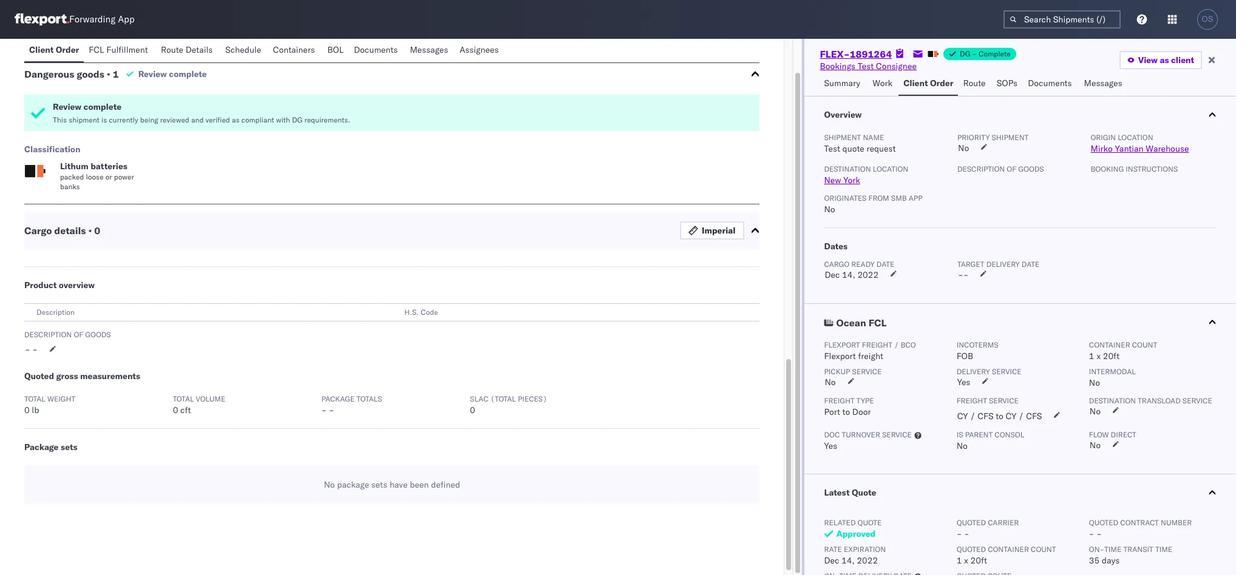 Task type: vqa. For each thing, say whether or not it's contained in the screenshot.
often
no



Task type: describe. For each thing, give the bounding box(es) containing it.
ocean fcl
[[837, 317, 887, 329]]

imperial button
[[680, 222, 744, 240]]

no inside the intermodal no
[[1090, 378, 1101, 389]]

destination for service
[[1090, 397, 1136, 406]]

carrier
[[988, 519, 1019, 528]]

x inside quoted container count 1 x 20ft
[[965, 556, 969, 567]]

destination location new york
[[825, 165, 909, 186]]

1 horizontal spatial fcl
[[869, 317, 887, 329]]

mirko
[[1091, 143, 1113, 154]]

1 vertical spatial messages button
[[1080, 72, 1129, 96]]

target delivery date
[[958, 260, 1040, 269]]

fob
[[957, 351, 974, 362]]

flexport. image
[[15, 13, 69, 26]]

with
[[276, 115, 290, 125]]

freight service
[[957, 397, 1019, 406]]

summary
[[825, 78, 861, 89]]

0 inside slac (total pieces) 0
[[470, 405, 475, 416]]

0 vertical spatial yes
[[958, 377, 971, 388]]

complete for review complete this shipment is currently being reviewed and verified as compliant with dg requirements.
[[84, 101, 122, 112]]

0 vertical spatial dg
[[960, 49, 971, 58]]

package
[[337, 480, 369, 491]]

1 vertical spatial order
[[930, 78, 954, 89]]

freight for freight type port to door
[[825, 397, 855, 406]]

fulfillment
[[106, 44, 148, 55]]

imperial
[[702, 225, 736, 236]]

lithum batteries packed loose or power banks
[[60, 161, 134, 191]]

1 vertical spatial yes
[[825, 441, 838, 452]]

service
[[989, 397, 1019, 406]]

been
[[410, 480, 429, 491]]

product overview
[[24, 280, 95, 291]]

verified
[[206, 115, 230, 125]]

0 vertical spatial documents
[[354, 44, 398, 55]]

gross
[[56, 371, 78, 382]]

total for lb
[[24, 395, 45, 404]]

service down flexport freight / bco flexport freight
[[853, 367, 882, 377]]

messages for the bottommost messages button
[[1085, 78, 1123, 89]]

target
[[958, 260, 985, 269]]

2 cfs from the left
[[1027, 411, 1043, 422]]

details
[[186, 44, 213, 55]]

0 right details
[[94, 225, 100, 237]]

quote inside shipment name test quote request
[[843, 143, 865, 154]]

reviewed
[[160, 115, 189, 125]]

Search Shipments (/) text field
[[1004, 10, 1121, 29]]

details
[[54, 225, 86, 237]]

0 vertical spatial client order
[[29, 44, 79, 55]]

no down pickup
[[825, 377, 836, 388]]

location for york
[[873, 165, 909, 174]]

is
[[101, 115, 107, 125]]

review complete
[[138, 69, 207, 80]]

flex-1891264 link
[[820, 48, 892, 60]]

origin location mirko yantian warehouse
[[1091, 133, 1190, 154]]

compliant
[[241, 115, 274, 125]]

or
[[105, 173, 112, 182]]

1 horizontal spatial documents button
[[1024, 72, 1080, 96]]

service up service
[[992, 367, 1022, 377]]

new
[[825, 175, 842, 186]]

pickup service
[[825, 367, 882, 377]]

forwarding
[[69, 14, 116, 25]]

freight for freight service
[[957, 397, 988, 406]]

date for dec 14, 2022
[[877, 260, 895, 269]]

overview button
[[805, 97, 1237, 133]]

fcl fulfillment button
[[84, 39, 156, 63]]

cargo details • 0
[[24, 225, 100, 237]]

1 for quoted container count 1 x 20ft
[[957, 556, 962, 567]]

package sets
[[24, 442, 78, 453]]

priority
[[958, 133, 990, 142]]

port
[[825, 407, 841, 418]]

delivery
[[957, 367, 991, 377]]

delivery service
[[957, 367, 1022, 377]]

1 horizontal spatial test
[[858, 61, 874, 72]]

2 vertical spatial goods
[[85, 330, 111, 340]]

0 horizontal spatial messages button
[[405, 39, 455, 63]]

1891264
[[850, 48, 892, 60]]

to for cy
[[996, 411, 1004, 422]]

is
[[957, 431, 964, 440]]

0 vertical spatial 14,
[[843, 270, 856, 281]]

door
[[853, 407, 871, 418]]

2 vertical spatial description
[[24, 330, 72, 340]]

no up flow
[[1090, 406, 1101, 417]]

1 horizontal spatial sets
[[371, 480, 388, 491]]

flow direct
[[1090, 431, 1137, 440]]

quote
[[852, 488, 877, 499]]

14, inside quoted contract number - - rate expiration dec 14, 2022
[[842, 556, 855, 567]]

container
[[1090, 341, 1131, 350]]

1 horizontal spatial client
[[904, 78, 928, 89]]

dec 14, 2022
[[825, 270, 879, 281]]

ocean
[[837, 317, 867, 329]]

0 vertical spatial 2022
[[858, 270, 879, 281]]

direct
[[1111, 431, 1137, 440]]

doc turnover service
[[825, 431, 912, 440]]

2 flexport from the top
[[825, 351, 856, 362]]

1 vertical spatial shipment
[[992, 133, 1029, 142]]

date for --
[[1022, 260, 1040, 269]]

dates
[[825, 241, 848, 252]]

code
[[421, 308, 438, 317]]

incoterms
[[957, 341, 999, 350]]

1 vertical spatial client order button
[[899, 72, 959, 96]]

forwarding app
[[69, 14, 135, 25]]

dangerous
[[24, 68, 74, 80]]

forwarding app link
[[15, 13, 135, 26]]

0 horizontal spatial order
[[56, 44, 79, 55]]

quoted container count 1 x 20ft
[[957, 545, 1057, 567]]

bco
[[901, 341, 916, 350]]

bookings test consignee
[[820, 61, 917, 72]]

flexport freight / bco flexport freight
[[825, 341, 916, 362]]

booking instructions
[[1091, 165, 1179, 174]]

pickup
[[825, 367, 851, 377]]

0 vertical spatial description
[[958, 165, 1005, 174]]

fcl fulfillment
[[89, 44, 148, 55]]

0 vertical spatial of
[[1007, 165, 1017, 174]]

doc
[[825, 431, 840, 440]]

1 horizontal spatial client order
[[904, 78, 954, 89]]

0 vertical spatial description of goods
[[958, 165, 1045, 174]]

banks
[[60, 182, 80, 191]]

1 vertical spatial quote
[[858, 519, 882, 528]]

totals
[[357, 395, 382, 404]]

dec inside quoted contract number - - rate expiration dec 14, 2022
[[825, 556, 840, 567]]

container
[[988, 545, 1030, 555]]

1 vertical spatial goods
[[1019, 165, 1045, 174]]

0 horizontal spatial app
[[118, 14, 135, 25]]

mirko yantian warehouse link
[[1091, 143, 1190, 154]]

0 vertical spatial dec
[[825, 270, 840, 281]]

pieces)
[[518, 395, 548, 404]]

client
[[1172, 55, 1195, 66]]

review for review complete this shipment is currently being reviewed and verified as compliant with dg requirements.
[[53, 101, 81, 112]]

0 horizontal spatial fcl
[[89, 44, 104, 55]]

0 vertical spatial documents button
[[349, 39, 405, 63]]

warehouse
[[1146, 143, 1190, 154]]

1 vertical spatial freight
[[859, 351, 884, 362]]

complete
[[979, 49, 1011, 58]]

0 horizontal spatial description of goods
[[24, 330, 111, 340]]

no left package
[[324, 480, 335, 491]]

containers
[[273, 44, 315, 55]]

view as client
[[1139, 55, 1195, 66]]

0 vertical spatial client order button
[[24, 39, 84, 63]]

quoted for contract
[[1090, 519, 1119, 528]]

1 vertical spatial description
[[36, 308, 75, 317]]

view as client button
[[1120, 51, 1203, 69]]

route for route details
[[161, 44, 183, 55]]

assignees button
[[455, 39, 506, 63]]

2022 inside quoted contract number - - rate expiration dec 14, 2022
[[857, 556, 878, 567]]



Task type: locate. For each thing, give the bounding box(es) containing it.
messages for messages button to the left
[[410, 44, 448, 55]]

and
[[191, 115, 204, 125]]

os
[[1202, 15, 1214, 24]]

•
[[107, 68, 110, 80], [88, 225, 92, 237]]

documents button right bol
[[349, 39, 405, 63]]

dec down rate
[[825, 556, 840, 567]]

1 horizontal spatial •
[[107, 68, 110, 80]]

to
[[843, 407, 851, 418], [996, 411, 1004, 422]]

loose
[[86, 173, 104, 182]]

1 vertical spatial app
[[909, 194, 923, 203]]

destination inside the destination location new york
[[825, 165, 871, 174]]

freight down ocean fcl
[[862, 341, 893, 350]]

1 horizontal spatial 1
[[957, 556, 962, 567]]

flexport up pickup
[[825, 351, 856, 362]]

messages left assignees at the top of the page
[[410, 44, 448, 55]]

location inside origin location mirko yantian warehouse
[[1118, 133, 1154, 142]]

1 down container
[[1090, 351, 1095, 362]]

route inside route details button
[[161, 44, 183, 55]]

destination up york
[[825, 165, 871, 174]]

as right the view
[[1160, 55, 1170, 66]]

as
[[1160, 55, 1170, 66], [232, 115, 240, 125]]

freight inside 'freight type port to door'
[[825, 397, 855, 406]]

1 horizontal spatial messages button
[[1080, 72, 1129, 96]]

volume
[[196, 395, 225, 404]]

location up mirko yantian warehouse link
[[1118, 133, 1154, 142]]

app inside originates from smb app no
[[909, 194, 923, 203]]

complete inside the review complete this shipment is currently being reviewed and verified as compliant with dg requirements.
[[84, 101, 122, 112]]

0 vertical spatial review
[[138, 69, 167, 80]]

0 vertical spatial goods
[[77, 68, 104, 80]]

slac
[[470, 395, 489, 404]]

1 total from the left
[[24, 395, 45, 404]]

cargo ready date
[[825, 260, 895, 269]]

0 horizontal spatial /
[[895, 341, 899, 350]]

0 horizontal spatial route
[[161, 44, 183, 55]]

no down 'intermodal'
[[1090, 378, 1101, 389]]

of
[[1007, 165, 1017, 174], [74, 330, 83, 340]]

20ft down quoted carrier - -
[[971, 556, 988, 567]]

approved
[[837, 529, 876, 540]]

package down "lb"
[[24, 442, 59, 453]]

work
[[873, 78, 893, 89]]

1 vertical spatial flexport
[[825, 351, 856, 362]]

description down priority
[[958, 165, 1005, 174]]

service right the turnover
[[883, 431, 912, 440]]

0 horizontal spatial documents
[[354, 44, 398, 55]]

priority shipment
[[958, 133, 1029, 142]]

35
[[1090, 556, 1100, 567]]

0 vertical spatial cargo
[[24, 225, 52, 237]]

/ inside flexport freight / bco flexport freight
[[895, 341, 899, 350]]

1 horizontal spatial yes
[[958, 377, 971, 388]]

messages button up the origin
[[1080, 72, 1129, 96]]

description down product overview
[[36, 308, 75, 317]]

0 horizontal spatial cy
[[958, 411, 968, 422]]

0 left cft
[[173, 405, 178, 416]]

flexport
[[825, 341, 860, 350], [825, 351, 856, 362]]

dg right with
[[292, 115, 303, 125]]

quoted for container
[[957, 545, 986, 555]]

quoted down quoted carrier - -
[[957, 545, 986, 555]]

0 vertical spatial flexport
[[825, 341, 860, 350]]

1 for dangerous goods • 1
[[113, 68, 119, 80]]

1 flexport from the top
[[825, 341, 860, 350]]

yes down doc
[[825, 441, 838, 452]]

• for details
[[88, 225, 92, 237]]

1
[[113, 68, 119, 80], [1090, 351, 1095, 362], [957, 556, 962, 567]]

0
[[94, 225, 100, 237], [24, 405, 30, 416], [173, 405, 178, 416], [470, 405, 475, 416]]

h.s. code
[[404, 308, 438, 317]]

cargo for cargo details • 0
[[24, 225, 52, 237]]

1 inside container count 1 x 20ft
[[1090, 351, 1095, 362]]

1 horizontal spatial dg
[[960, 49, 971, 58]]

1 date from the left
[[877, 260, 895, 269]]

2022 down ready
[[858, 270, 879, 281]]

0 vertical spatial •
[[107, 68, 110, 80]]

no inside is parent consol no
[[957, 441, 968, 452]]

no inside originates from smb app no
[[825, 204, 836, 215]]

2 freight from the left
[[957, 397, 988, 406]]

dg left complete
[[960, 49, 971, 58]]

location inside the destination location new york
[[873, 165, 909, 174]]

route details button
[[156, 39, 221, 63]]

x inside container count 1 x 20ft
[[1097, 351, 1101, 362]]

1 vertical spatial description of goods
[[24, 330, 111, 340]]

--
[[958, 270, 969, 281]]

dec
[[825, 270, 840, 281], [825, 556, 840, 567]]

bookings test consignee link
[[820, 60, 917, 72]]

goods down fcl fulfillment on the top of page
[[77, 68, 104, 80]]

1 horizontal spatial app
[[909, 194, 923, 203]]

test inside shipment name test quote request
[[825, 143, 841, 154]]

quoted left carrier
[[957, 519, 986, 528]]

2 horizontal spatial 1
[[1090, 351, 1095, 362]]

flexport down ocean
[[825, 341, 860, 350]]

total
[[24, 395, 45, 404], [173, 395, 194, 404]]

dg
[[960, 49, 971, 58], [292, 115, 303, 125]]

messages up the origin
[[1085, 78, 1123, 89]]

1 vertical spatial location
[[873, 165, 909, 174]]

0 horizontal spatial client
[[29, 44, 54, 55]]

messages
[[410, 44, 448, 55], [1085, 78, 1123, 89]]

product
[[24, 280, 57, 291]]

0 horizontal spatial cargo
[[24, 225, 52, 237]]

total for cft
[[173, 395, 194, 404]]

count inside container count 1 x 20ft
[[1133, 341, 1158, 350]]

incoterms fob
[[957, 341, 999, 362]]

1 horizontal spatial client order button
[[899, 72, 959, 96]]

sets down weight
[[61, 442, 78, 453]]

package for package sets
[[24, 442, 59, 453]]

package for package totals - -
[[322, 395, 355, 404]]

order up dangerous goods • 1
[[56, 44, 79, 55]]

0 left "lb"
[[24, 405, 30, 416]]

of up quoted gross measurements
[[74, 330, 83, 340]]

to inside 'freight type port to door'
[[843, 407, 851, 418]]

route button
[[959, 72, 992, 96]]

latest
[[825, 488, 850, 499]]

no down priority
[[958, 143, 970, 154]]

0 horizontal spatial x
[[965, 556, 969, 567]]

sets left 'have'
[[371, 480, 388, 491]]

complete down route details button
[[169, 69, 207, 80]]

count inside quoted container count 1 x 20ft
[[1031, 545, 1057, 555]]

delivery
[[987, 260, 1020, 269]]

yantian
[[1115, 143, 1144, 154]]

to for door
[[843, 407, 851, 418]]

review up this at the top left
[[53, 101, 81, 112]]

2 time from the left
[[1156, 545, 1173, 555]]

review down fulfillment at top left
[[138, 69, 167, 80]]

0 vertical spatial count
[[1133, 341, 1158, 350]]

1 horizontal spatial complete
[[169, 69, 207, 80]]

destination down the intermodal no
[[1090, 397, 1136, 406]]

0 vertical spatial order
[[56, 44, 79, 55]]

client order button up dangerous
[[24, 39, 84, 63]]

on-
[[1090, 545, 1105, 555]]

route down the dg - complete
[[964, 78, 986, 89]]

description up - -
[[24, 330, 72, 340]]

quoted for gross
[[24, 371, 54, 382]]

route up review complete on the top left
[[161, 44, 183, 55]]

x down quoted carrier - -
[[965, 556, 969, 567]]

• right details
[[88, 225, 92, 237]]

(total
[[491, 395, 516, 404]]

quote up approved
[[858, 519, 882, 528]]

/ up parent
[[971, 411, 976, 422]]

of down priority shipment
[[1007, 165, 1017, 174]]

14, down rate
[[842, 556, 855, 567]]

goods down priority shipment
[[1019, 165, 1045, 174]]

cft
[[180, 405, 191, 416]]

cargo left details
[[24, 225, 52, 237]]

• down fcl fulfillment button
[[107, 68, 110, 80]]

to down service
[[996, 411, 1004, 422]]

turnover
[[842, 431, 881, 440]]

1 cy from the left
[[958, 411, 968, 422]]

0 horizontal spatial shipment
[[69, 115, 100, 125]]

2022 down expiration
[[857, 556, 878, 567]]

lb
[[32, 405, 39, 416]]

1 freight from the left
[[825, 397, 855, 406]]

latest quote button
[[805, 475, 1237, 511]]

0 horizontal spatial yes
[[825, 441, 838, 452]]

defined
[[431, 480, 460, 491]]

quote down shipment
[[843, 143, 865, 154]]

0 horizontal spatial test
[[825, 143, 841, 154]]

2 cy from the left
[[1006, 411, 1017, 422]]

0 horizontal spatial date
[[877, 260, 895, 269]]

name
[[863, 133, 885, 142]]

work button
[[868, 72, 899, 96]]

destination for new
[[825, 165, 871, 174]]

1 inside quoted container count 1 x 20ft
[[957, 556, 962, 567]]

14, down the cargo ready date
[[843, 270, 856, 281]]

client order down consignee
[[904, 78, 954, 89]]

0 vertical spatial shipment
[[69, 115, 100, 125]]

client order up dangerous
[[29, 44, 79, 55]]

client order button down consignee
[[899, 72, 959, 96]]

0 vertical spatial 1
[[113, 68, 119, 80]]

no package sets have been defined
[[324, 480, 460, 491]]

1 vertical spatial review
[[53, 101, 81, 112]]

20ft inside container count 1 x 20ft
[[1104, 351, 1120, 362]]

client order button
[[24, 39, 84, 63], [899, 72, 959, 96]]

client up dangerous
[[29, 44, 54, 55]]

flow
[[1090, 431, 1109, 440]]

0 down slac
[[470, 405, 475, 416]]

1 down fcl fulfillment button
[[113, 68, 119, 80]]

test
[[858, 61, 874, 72], [825, 143, 841, 154]]

0 horizontal spatial client order button
[[24, 39, 84, 63]]

0 horizontal spatial sets
[[61, 442, 78, 453]]

0 horizontal spatial package
[[24, 442, 59, 453]]

assignees
[[460, 44, 499, 55]]

count right container at right
[[1031, 545, 1057, 555]]

20ft inside quoted container count 1 x 20ft
[[971, 556, 988, 567]]

package left totals
[[322, 395, 355, 404]]

time
[[1105, 545, 1122, 555], [1156, 545, 1173, 555]]

date right delivery
[[1022, 260, 1040, 269]]

2 horizontal spatial /
[[1019, 411, 1024, 422]]

quoted inside quoted container count 1 x 20ft
[[957, 545, 986, 555]]

shipment inside the review complete this shipment is currently being reviewed and verified as compliant with dg requirements.
[[69, 115, 100, 125]]

complete
[[169, 69, 207, 80], [84, 101, 122, 112]]

documents right sops button
[[1028, 78, 1072, 89]]

quoted inside quoted contract number - - rate expiration dec 14, 2022
[[1090, 519, 1119, 528]]

location for yantian
[[1118, 133, 1154, 142]]

york
[[844, 175, 861, 186]]

2 date from the left
[[1022, 260, 1040, 269]]

0 vertical spatial destination
[[825, 165, 871, 174]]

1 vertical spatial of
[[74, 330, 83, 340]]

1 vertical spatial route
[[964, 78, 986, 89]]

0 horizontal spatial freight
[[825, 397, 855, 406]]

client
[[29, 44, 54, 55], [904, 78, 928, 89]]

0 horizontal spatial 1
[[113, 68, 119, 80]]

1 horizontal spatial cargo
[[825, 260, 850, 269]]

originates from smb app no
[[825, 194, 923, 215]]

1 vertical spatial destination
[[1090, 397, 1136, 406]]

messages button left assignees at the top of the page
[[405, 39, 455, 63]]

origin
[[1091, 133, 1116, 142]]

bookings
[[820, 61, 856, 72]]

location
[[1118, 133, 1154, 142], [873, 165, 909, 174]]

1 vertical spatial 14,
[[842, 556, 855, 567]]

total up "lb"
[[24, 395, 45, 404]]

review for review complete
[[138, 69, 167, 80]]

originates
[[825, 194, 867, 203]]

slac (total pieces) 0
[[470, 395, 548, 416]]

package totals - -
[[322, 395, 382, 416]]

1 horizontal spatial destination
[[1090, 397, 1136, 406]]

quoted for carrier
[[957, 519, 986, 528]]

dg inside the review complete this shipment is currently being reviewed and verified as compliant with dg requirements.
[[292, 115, 303, 125]]

/
[[895, 341, 899, 350], [971, 411, 976, 422], [1019, 411, 1024, 422]]

0 horizontal spatial cfs
[[978, 411, 994, 422]]

yes down delivery
[[958, 377, 971, 388]]

review inside the review complete this shipment is currently being reviewed and verified as compliant with dg requirements.
[[53, 101, 81, 112]]

1 horizontal spatial messages
[[1085, 78, 1123, 89]]

freight up pickup service
[[859, 351, 884, 362]]

0 vertical spatial sets
[[61, 442, 78, 453]]

booking
[[1091, 165, 1124, 174]]

description of goods down priority shipment
[[958, 165, 1045, 174]]

shipment
[[825, 133, 862, 142]]

currently
[[109, 115, 138, 125]]

package
[[322, 395, 355, 404], [24, 442, 59, 453]]

1 horizontal spatial shipment
[[992, 133, 1029, 142]]

/ left bco
[[895, 341, 899, 350]]

1 vertical spatial 20ft
[[971, 556, 988, 567]]

to right 'port'
[[843, 407, 851, 418]]

2 vertical spatial 1
[[957, 556, 962, 567]]

app right smb on the top of page
[[909, 194, 923, 203]]

quoted inside quoted carrier - -
[[957, 519, 986, 528]]

0 vertical spatial as
[[1160, 55, 1170, 66]]

0 horizontal spatial messages
[[410, 44, 448, 55]]

1 vertical spatial dec
[[825, 556, 840, 567]]

latest quote
[[825, 488, 877, 499]]

1 horizontal spatial documents
[[1028, 78, 1072, 89]]

time right transit
[[1156, 545, 1173, 555]]

quoted gross measurements
[[24, 371, 140, 382]]

intermodal
[[1090, 367, 1136, 377]]

20ft down container
[[1104, 351, 1120, 362]]

documents button
[[349, 39, 405, 63], [1024, 72, 1080, 96]]

route for route
[[964, 78, 986, 89]]

complete up is
[[84, 101, 122, 112]]

dangerous goods • 1
[[24, 68, 119, 80]]

1 horizontal spatial of
[[1007, 165, 1017, 174]]

- -
[[25, 344, 38, 355]]

type
[[857, 397, 874, 406]]

1 time from the left
[[1105, 545, 1122, 555]]

documents right bol button
[[354, 44, 398, 55]]

freight down delivery
[[957, 397, 988, 406]]

0 horizontal spatial complete
[[84, 101, 122, 112]]

0 horizontal spatial review
[[53, 101, 81, 112]]

1 horizontal spatial 20ft
[[1104, 351, 1120, 362]]

as inside the review complete this shipment is currently being reviewed and verified as compliant with dg requirements.
[[232, 115, 240, 125]]

cy up 'is'
[[958, 411, 968, 422]]

cargo
[[24, 225, 52, 237], [825, 260, 850, 269]]

0 vertical spatial app
[[118, 14, 135, 25]]

messages button
[[405, 39, 455, 63], [1080, 72, 1129, 96]]

dec down dates
[[825, 270, 840, 281]]

dg - complete
[[960, 49, 1011, 58]]

smb
[[892, 194, 907, 203]]

service right transload at the bottom right of page
[[1183, 397, 1213, 406]]

number
[[1161, 519, 1193, 528]]

• for goods
[[107, 68, 110, 80]]

no down flow
[[1090, 440, 1101, 451]]

overview
[[825, 109, 862, 120]]

0 vertical spatial test
[[858, 61, 874, 72]]

order left route button
[[930, 78, 954, 89]]

complete for review complete
[[169, 69, 207, 80]]

total weight
[[24, 395, 75, 404]]

1 vertical spatial sets
[[371, 480, 388, 491]]

test down shipment
[[825, 143, 841, 154]]

route inside route button
[[964, 78, 986, 89]]

transit
[[1124, 545, 1154, 555]]

time up "days"
[[1105, 545, 1122, 555]]

requirements.
[[305, 115, 350, 125]]

package inside package totals - -
[[322, 395, 355, 404]]

quoted
[[24, 371, 54, 382], [957, 519, 986, 528], [1090, 519, 1119, 528], [957, 545, 986, 555]]

1 horizontal spatial route
[[964, 78, 986, 89]]

0 vertical spatial route
[[161, 44, 183, 55]]

0 vertical spatial fcl
[[89, 44, 104, 55]]

1 vertical spatial dg
[[292, 115, 303, 125]]

shipment left is
[[69, 115, 100, 125]]

quoted up on-
[[1090, 519, 1119, 528]]

shipment right priority
[[992, 133, 1029, 142]]

1 vertical spatial package
[[24, 442, 59, 453]]

cargo for cargo ready date
[[825, 260, 850, 269]]

as inside button
[[1160, 55, 1170, 66]]

1 cfs from the left
[[978, 411, 994, 422]]

1 horizontal spatial /
[[971, 411, 976, 422]]

no down 'is'
[[957, 441, 968, 452]]

cargo down dates
[[825, 260, 850, 269]]

x
[[1097, 351, 1101, 362], [965, 556, 969, 567]]

1 horizontal spatial freight
[[957, 397, 988, 406]]

consol
[[995, 431, 1025, 440]]

0 horizontal spatial of
[[74, 330, 83, 340]]

2 total from the left
[[173, 395, 194, 404]]

0 vertical spatial freight
[[862, 341, 893, 350]]

1 down quoted carrier - -
[[957, 556, 962, 567]]

ready
[[852, 260, 875, 269]]

related
[[825, 519, 856, 528]]

count right container
[[1133, 341, 1158, 350]]

0 vertical spatial location
[[1118, 133, 1154, 142]]

1 horizontal spatial cfs
[[1027, 411, 1043, 422]]

summary button
[[820, 72, 868, 96]]

lithum
[[60, 161, 89, 172]]

date right ready
[[877, 260, 895, 269]]

0 horizontal spatial client order
[[29, 44, 79, 55]]

measurements
[[80, 371, 140, 382]]

quoted up total weight
[[24, 371, 54, 382]]

test down 1891264
[[858, 61, 874, 72]]

0 horizontal spatial destination
[[825, 165, 871, 174]]

1 vertical spatial cargo
[[825, 260, 850, 269]]

x down container
[[1097, 351, 1101, 362]]

0 vertical spatial client
[[29, 44, 54, 55]]

no
[[958, 143, 970, 154], [825, 204, 836, 215], [825, 377, 836, 388], [1090, 378, 1101, 389], [1090, 406, 1101, 417], [1090, 440, 1101, 451], [957, 441, 968, 452], [324, 480, 335, 491]]

fcl left fulfillment at top left
[[89, 44, 104, 55]]

1 horizontal spatial location
[[1118, 133, 1154, 142]]



